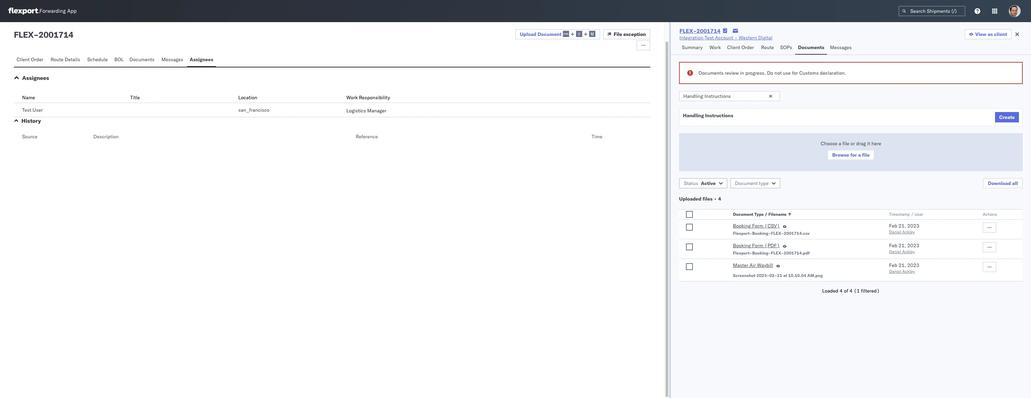 Task type: vqa. For each thing, say whether or not it's contained in the screenshot.
/ inside "button"
yes



Task type: locate. For each thing, give the bounding box(es) containing it.
messages
[[830, 44, 852, 50], [161, 56, 183, 63]]

for down or
[[851, 152, 857, 158]]

integration test account - western digital
[[680, 35, 773, 41]]

1 vertical spatial 2023
[[908, 242, 920, 249]]

1 vertical spatial daniel
[[889, 249, 902, 254]]

work up logistics
[[347, 94, 358, 101]]

2 vertical spatial daniel
[[889, 269, 902, 274]]

1 daniel from the top
[[889, 229, 902, 235]]

1 vertical spatial booking
[[733, 242, 751, 249]]

file inside button
[[862, 152, 870, 158]]

of
[[844, 288, 849, 294]]

handling
[[683, 112, 704, 119]]

am.png
[[808, 273, 823, 278]]

0 vertical spatial flexport-
[[733, 231, 752, 236]]

2 vertical spatial flex-
[[771, 250, 784, 256]]

manager
[[367, 108, 386, 114]]

download
[[988, 180, 1011, 186]]

test down flex-2001714 link
[[705, 35, 714, 41]]

2001714
[[697, 27, 721, 34], [39, 29, 73, 40]]

1 vertical spatial work
[[347, 94, 358, 101]]

1 horizontal spatial client
[[727, 44, 740, 50]]

feb 21, 2023 daniel ackley for (pdf)
[[889, 242, 920, 254]]

2 vertical spatial documents
[[699, 70, 724, 76]]

1 horizontal spatial test
[[705, 35, 714, 41]]

1 flexport- from the top
[[733, 231, 752, 236]]

0 horizontal spatial route
[[51, 56, 63, 63]]

0 vertical spatial documents
[[798, 44, 825, 50]]

documents button right sops
[[796, 41, 827, 55]]

1 vertical spatial documents
[[130, 56, 155, 63]]

0 vertical spatial booking
[[733, 223, 751, 229]]

exception
[[624, 31, 646, 37]]

0 horizontal spatial -
[[34, 29, 39, 40]]

1 horizontal spatial client order
[[727, 44, 754, 50]]

daniel for (pdf)
[[889, 249, 902, 254]]

- left the western
[[735, 35, 738, 41]]

3 feb 21, 2023 daniel ackley from the top
[[889, 262, 920, 274]]

work inside button
[[710, 44, 721, 50]]

1 form from the top
[[752, 223, 764, 229]]

1 horizontal spatial /
[[911, 212, 914, 217]]

assignees button
[[187, 53, 216, 67], [22, 74, 49, 81]]

0 vertical spatial for
[[792, 70, 798, 76]]

upload document
[[520, 31, 562, 37]]

route left details
[[51, 56, 63, 63]]

0 horizontal spatial documents button
[[127, 53, 159, 67]]

filtered)
[[861, 288, 880, 294]]

2023
[[908, 223, 920, 229], [908, 242, 920, 249], [908, 262, 920, 268]]

2 form from the top
[[752, 242, 764, 249]]

integration
[[680, 35, 704, 41]]

4 left of
[[840, 288, 843, 294]]

booking- down booking form (csv)
[[752, 231, 771, 236]]

1 horizontal spatial a
[[858, 152, 861, 158]]

documents review in progress. do not use for customs declaration.
[[699, 70, 847, 76]]

drag
[[857, 140, 866, 147]]

1 vertical spatial booking-
[[752, 250, 771, 256]]

client order down flex on the top left of the page
[[17, 56, 43, 63]]

flex-
[[680, 27, 697, 34], [771, 231, 784, 236], [771, 250, 784, 256]]

history button
[[21, 117, 41, 124]]

1 vertical spatial a
[[858, 152, 861, 158]]

user up history button
[[33, 107, 43, 113]]

21,
[[899, 223, 906, 229], [899, 242, 906, 249], [899, 262, 906, 268]]

logistics manager
[[347, 108, 386, 114]]

loaded
[[822, 288, 839, 294]]

1 feb from the top
[[889, 223, 898, 229]]

0 vertical spatial order
[[742, 44, 754, 50]]

work for work responsibility
[[347, 94, 358, 101]]

2 ackley from the top
[[903, 249, 915, 254]]

documents right sops button
[[798, 44, 825, 50]]

all
[[1013, 180, 1018, 186]]

a
[[839, 140, 841, 147], [858, 152, 861, 158]]

integration test account - western digital link
[[680, 34, 773, 41]]

2023 for (csv)
[[908, 223, 920, 229]]

documents button
[[796, 41, 827, 55], [127, 53, 159, 67]]

0 vertical spatial document
[[538, 31, 562, 37]]

0 vertical spatial booking-
[[752, 231, 771, 236]]

1 21, from the top
[[899, 223, 906, 229]]

1 horizontal spatial assignees button
[[187, 53, 216, 67]]

document left type
[[735, 180, 758, 186]]

ackley for (pdf)
[[903, 249, 915, 254]]

0 vertical spatial work
[[710, 44, 721, 50]]

0 vertical spatial assignees button
[[187, 53, 216, 67]]

/ right timestamp
[[911, 212, 914, 217]]

source
[[22, 134, 37, 140]]

3 2023 from the top
[[908, 262, 920, 268]]

0 vertical spatial user
[[33, 107, 43, 113]]

at
[[784, 273, 788, 278]]

1 horizontal spatial work
[[710, 44, 721, 50]]

work down account
[[710, 44, 721, 50]]

2 flexport- from the top
[[733, 250, 752, 256]]

-
[[34, 29, 39, 40], [735, 35, 738, 41]]

for right use at top right
[[792, 70, 798, 76]]

route for route
[[761, 44, 774, 50]]

summary
[[682, 44, 703, 50]]

1 horizontal spatial assignees
[[190, 56, 213, 63]]

0 horizontal spatial messages
[[161, 56, 183, 63]]

2 feb 21, 2023 daniel ackley from the top
[[889, 242, 920, 254]]

1 vertical spatial route
[[51, 56, 63, 63]]

forwarding app link
[[8, 8, 77, 15]]

1 horizontal spatial route
[[761, 44, 774, 50]]

1 horizontal spatial file
[[862, 152, 870, 158]]

1 booking- from the top
[[752, 231, 771, 236]]

booking up master
[[733, 242, 751, 249]]

document for document type
[[735, 180, 758, 186]]

1 horizontal spatial order
[[742, 44, 754, 50]]

2 vertical spatial feb
[[889, 262, 898, 268]]

user
[[33, 107, 43, 113], [915, 212, 924, 217]]

0 vertical spatial test
[[705, 35, 714, 41]]

assignees
[[190, 56, 213, 63], [22, 74, 49, 81]]

ackley
[[903, 229, 915, 235], [903, 249, 915, 254], [903, 269, 915, 274]]

documents button right "bol"
[[127, 53, 159, 67]]

0 vertical spatial messages
[[830, 44, 852, 50]]

2001714.pdf
[[784, 250, 810, 256]]

2 vertical spatial feb 21, 2023 daniel ackley
[[889, 262, 920, 274]]

2001714 down forwarding app
[[39, 29, 73, 40]]

booking- down "booking form (pdf)"
[[752, 250, 771, 256]]

1 vertical spatial flexport-
[[733, 250, 752, 256]]

2 vertical spatial ackley
[[903, 269, 915, 274]]

2001714 up account
[[697, 27, 721, 34]]

user right timestamp
[[915, 212, 924, 217]]

messages button
[[827, 41, 856, 55], [159, 53, 187, 67]]

21, for booking form (pdf)
[[899, 242, 906, 249]]

2 vertical spatial 2023
[[908, 262, 920, 268]]

forwarding
[[39, 8, 66, 14]]

flexport-booking-flex-2001714.pdf
[[733, 250, 810, 256]]

uploaded
[[679, 196, 702, 202]]

1 booking from the top
[[733, 223, 751, 229]]

0 horizontal spatial test
[[22, 107, 31, 113]]

1 vertical spatial document
[[735, 180, 758, 186]]

route inside button
[[51, 56, 63, 63]]

file exception button
[[603, 29, 651, 39], [603, 29, 651, 39]]

route button
[[759, 41, 778, 55]]

flexport- up master
[[733, 250, 752, 256]]

1 2023 from the top
[[908, 223, 920, 229]]

booking-
[[752, 231, 771, 236], [752, 250, 771, 256]]

None checkbox
[[686, 211, 693, 218], [686, 224, 693, 231], [686, 211, 693, 218], [686, 224, 693, 231]]

booking for booking form (csv)
[[733, 223, 751, 229]]

sops button
[[778, 41, 796, 55]]

2 feb from the top
[[889, 242, 898, 249]]

client
[[994, 31, 1008, 37]]

1 vertical spatial feb
[[889, 242, 898, 249]]

browse for a file
[[833, 152, 870, 158]]

2 booking from the top
[[733, 242, 751, 249]]

1 vertical spatial client
[[17, 56, 30, 63]]

1 vertical spatial form
[[752, 242, 764, 249]]

order down the western
[[742, 44, 754, 50]]

feb
[[889, 223, 898, 229], [889, 242, 898, 249], [889, 262, 898, 268]]

None checkbox
[[686, 243, 693, 250], [686, 263, 693, 270], [686, 243, 693, 250], [686, 263, 693, 270]]

documents
[[798, 44, 825, 50], [130, 56, 155, 63], [699, 70, 724, 76]]

client down flex on the top left of the page
[[17, 56, 30, 63]]

(1
[[854, 288, 860, 294]]

use
[[783, 70, 791, 76]]

0 vertical spatial feb
[[889, 223, 898, 229]]

flexport- for booking form (csv)
[[733, 231, 752, 236]]

not
[[775, 70, 782, 76]]

feb for booking form (csv)
[[889, 223, 898, 229]]

0 vertical spatial form
[[752, 223, 764, 229]]

0 vertical spatial ackley
[[903, 229, 915, 235]]

flex- up integration at top right
[[680, 27, 697, 34]]

document left "type"
[[733, 212, 754, 217]]

flex-2001714
[[680, 27, 721, 34]]

4 right the ∙
[[718, 196, 721, 202]]

1 / from the left
[[765, 212, 768, 217]]

1 vertical spatial messages
[[161, 56, 183, 63]]

booking form (csv)
[[733, 223, 780, 229]]

1 vertical spatial 21,
[[899, 242, 906, 249]]

sops
[[781, 44, 792, 50]]

1 vertical spatial ackley
[[903, 249, 915, 254]]

1 vertical spatial for
[[851, 152, 857, 158]]

flex- down "(csv)" at the bottom
[[771, 231, 784, 236]]

booking down document type / filename
[[733, 223, 751, 229]]

bol button
[[112, 53, 127, 67]]

it
[[868, 140, 871, 147]]

1 horizontal spatial 2001714
[[697, 27, 721, 34]]

file left or
[[843, 140, 850, 147]]

flexport- down booking form (csv)
[[733, 231, 752, 236]]

1 vertical spatial test
[[22, 107, 31, 113]]

0 vertical spatial assignees
[[190, 56, 213, 63]]

booking form (pdf) link
[[733, 242, 780, 250]]

flexport. image
[[8, 8, 39, 15]]

client order button down the western
[[725, 41, 759, 55]]

0 horizontal spatial /
[[765, 212, 768, 217]]

0 vertical spatial 2023
[[908, 223, 920, 229]]

1 horizontal spatial user
[[915, 212, 924, 217]]

/ right "type"
[[765, 212, 768, 217]]

order
[[742, 44, 754, 50], [31, 56, 43, 63]]

1 ackley from the top
[[903, 229, 915, 235]]

files
[[703, 196, 713, 202]]

0 horizontal spatial 4
[[718, 196, 721, 202]]

1 vertical spatial user
[[915, 212, 924, 217]]

order down flex - 2001714 at the left
[[31, 56, 43, 63]]

- down the forwarding app link
[[34, 29, 39, 40]]

0 horizontal spatial work
[[347, 94, 358, 101]]

2 vertical spatial 21,
[[899, 262, 906, 268]]

documents right bol button
[[130, 56, 155, 63]]

0 vertical spatial a
[[839, 140, 841, 147]]

0 horizontal spatial for
[[792, 70, 798, 76]]

2 horizontal spatial 4
[[850, 288, 853, 294]]

form left "(pdf)"
[[752, 242, 764, 249]]

file
[[843, 140, 850, 147], [862, 152, 870, 158]]

flexport-
[[733, 231, 752, 236], [733, 250, 752, 256]]

ackley for (csv)
[[903, 229, 915, 235]]

view as client
[[976, 31, 1008, 37]]

route down digital
[[761, 44, 774, 50]]

type
[[759, 180, 769, 186]]

2 / from the left
[[911, 212, 914, 217]]

client order down the western
[[727, 44, 754, 50]]

1 horizontal spatial for
[[851, 152, 857, 158]]

feb 21, 2023 daniel ackley
[[889, 223, 920, 235], [889, 242, 920, 254], [889, 262, 920, 274]]

waybill
[[757, 262, 773, 268]]

1 vertical spatial client order
[[17, 56, 43, 63]]

2 21, from the top
[[899, 242, 906, 249]]

2 daniel from the top
[[889, 249, 902, 254]]

0 vertical spatial feb 21, 2023 daniel ackley
[[889, 223, 920, 235]]

1 vertical spatial feb 21, 2023 daniel ackley
[[889, 242, 920, 254]]

client order button down flex on the top left of the page
[[14, 53, 48, 67]]

client down integration test account - western digital link
[[727, 44, 740, 50]]

documents left review on the right of page
[[699, 70, 724, 76]]

1 vertical spatial assignees button
[[22, 74, 49, 81]]

document
[[538, 31, 562, 37], [735, 180, 758, 186], [733, 212, 754, 217]]

a down drag
[[858, 152, 861, 158]]

work button
[[707, 41, 725, 55]]

0 vertical spatial file
[[843, 140, 850, 147]]

0 horizontal spatial 2001714
[[39, 29, 73, 40]]

flex- down "(pdf)"
[[771, 250, 784, 256]]

0 horizontal spatial assignees
[[22, 74, 49, 81]]

0 horizontal spatial file
[[843, 140, 850, 147]]

1 feb 21, 2023 daniel ackley from the top
[[889, 223, 920, 235]]

document inside button
[[733, 212, 754, 217]]

assignees inside button
[[190, 56, 213, 63]]

1 vertical spatial file
[[862, 152, 870, 158]]

document right upload
[[538, 31, 562, 37]]

time
[[592, 134, 603, 140]]

2 vertical spatial document
[[733, 212, 754, 217]]

0 vertical spatial route
[[761, 44, 774, 50]]

0 vertical spatial daniel
[[889, 229, 902, 235]]

flex-2001714 link
[[680, 27, 721, 34]]

form for (pdf)
[[752, 242, 764, 249]]

a right choose
[[839, 140, 841, 147]]

1 vertical spatial assignees
[[22, 74, 49, 81]]

2 booking- from the top
[[752, 250, 771, 256]]

route inside button
[[761, 44, 774, 50]]

2 2023 from the top
[[908, 242, 920, 249]]

test up history button
[[22, 107, 31, 113]]

1 horizontal spatial 4
[[840, 288, 843, 294]]

schedule button
[[85, 53, 112, 67]]

route
[[761, 44, 774, 50], [51, 56, 63, 63]]

1 vertical spatial flex-
[[771, 231, 784, 236]]

0 horizontal spatial order
[[31, 56, 43, 63]]

4 right of
[[850, 288, 853, 294]]

flex- for booking form (csv)
[[771, 231, 784, 236]]

form down "type"
[[752, 223, 764, 229]]

file down it
[[862, 152, 870, 158]]

document type button
[[730, 178, 781, 189]]

feb for booking form (pdf)
[[889, 242, 898, 249]]

0 vertical spatial 21,
[[899, 223, 906, 229]]

2 horizontal spatial documents
[[798, 44, 825, 50]]



Task type: describe. For each thing, give the bounding box(es) containing it.
flexport-booking-flex-2001714.csv
[[733, 231, 810, 236]]

declaration.
[[820, 70, 847, 76]]

western
[[739, 35, 757, 41]]

daniel for (csv)
[[889, 229, 902, 235]]

(csv)
[[765, 223, 780, 229]]

filename
[[769, 212, 787, 217]]

1 horizontal spatial client order button
[[725, 41, 759, 55]]

timestamp / user
[[889, 212, 924, 217]]

handling instructions
[[683, 112, 734, 119]]

booking- for (pdf)
[[752, 250, 771, 256]]

timestamp
[[889, 212, 910, 217]]

route details
[[51, 56, 80, 63]]

create button
[[995, 112, 1019, 122]]

screenshot 2023-02-21 at 10.10.04 am.png
[[733, 273, 823, 278]]

0 horizontal spatial messages button
[[159, 53, 187, 67]]

1 horizontal spatial documents button
[[796, 41, 827, 55]]

10.10.04
[[789, 273, 807, 278]]

feb 21, 2023 daniel ackley for (csv)
[[889, 223, 920, 235]]

master air waybill link
[[733, 262, 773, 270]]

actions
[[983, 212, 997, 217]]

2001714.csv
[[784, 231, 810, 236]]

work for work
[[710, 44, 721, 50]]

reference
[[356, 134, 378, 140]]

0 horizontal spatial client order button
[[14, 53, 48, 67]]

app
[[67, 8, 77, 14]]

forwarding app
[[39, 8, 77, 14]]

file
[[614, 31, 622, 37]]

master
[[733, 262, 749, 268]]

view as client button
[[965, 29, 1012, 39]]

21, for booking form (csv)
[[899, 223, 906, 229]]

0 horizontal spatial assignees button
[[22, 74, 49, 81]]

logistics
[[347, 108, 366, 114]]

master air waybill
[[733, 262, 773, 268]]

0 horizontal spatial user
[[33, 107, 43, 113]]

browse
[[833, 152, 849, 158]]

Search Shipments (/) text field
[[899, 6, 966, 16]]

flexport- for booking form (pdf)
[[733, 250, 752, 256]]

for inside browse for a file button
[[851, 152, 857, 158]]

flex- for booking form (pdf)
[[771, 250, 784, 256]]

customs
[[800, 70, 819, 76]]

digital
[[758, 35, 773, 41]]

3 21, from the top
[[899, 262, 906, 268]]

name
[[22, 94, 35, 101]]

description
[[93, 134, 119, 140]]

booking- for (csv)
[[752, 231, 771, 236]]

air
[[750, 262, 756, 268]]

screenshot
[[733, 273, 756, 278]]

user inside button
[[915, 212, 924, 217]]

title
[[130, 94, 140, 101]]

route for route details
[[51, 56, 63, 63]]

0 vertical spatial client order
[[727, 44, 754, 50]]

bol
[[114, 56, 124, 63]]

do
[[767, 70, 774, 76]]

2023 for (pdf)
[[908, 242, 920, 249]]

history
[[21, 117, 41, 124]]

booking form (csv) link
[[733, 222, 780, 231]]

1 horizontal spatial messages button
[[827, 41, 856, 55]]

active
[[701, 180, 716, 186]]

1 horizontal spatial documents
[[699, 70, 724, 76]]

form for (csv)
[[752, 223, 764, 229]]

0 horizontal spatial client
[[17, 56, 30, 63]]

document type / filename button
[[732, 210, 876, 217]]

details
[[65, 56, 80, 63]]

Handling Instructions text field
[[679, 91, 780, 101]]

/ inside button
[[911, 212, 914, 217]]

work responsibility
[[347, 94, 390, 101]]

1 horizontal spatial -
[[735, 35, 738, 41]]

document for document type / filename
[[733, 212, 754, 217]]

document type
[[735, 180, 769, 186]]

status active
[[684, 180, 716, 186]]

status
[[684, 180, 698, 186]]

download all
[[988, 180, 1018, 186]]

location
[[238, 94, 257, 101]]

as
[[988, 31, 993, 37]]

view
[[976, 31, 987, 37]]

document type / filename
[[733, 212, 787, 217]]

upload document button
[[515, 29, 600, 39]]

booking form (pdf)
[[733, 242, 780, 249]]

route details button
[[48, 53, 85, 67]]

0 vertical spatial client
[[727, 44, 740, 50]]

create
[[1000, 114, 1015, 120]]

san_francisco
[[238, 107, 270, 113]]

3 daniel from the top
[[889, 269, 902, 274]]

3 feb from the top
[[889, 262, 898, 268]]

responsibility
[[359, 94, 390, 101]]

2023-
[[757, 273, 770, 278]]

0 horizontal spatial documents
[[130, 56, 155, 63]]

0 vertical spatial flex-
[[680, 27, 697, 34]]

browse for a file button
[[828, 150, 875, 160]]

21
[[777, 273, 782, 278]]

4 for of
[[850, 288, 853, 294]]

a inside button
[[858, 152, 861, 158]]

02-
[[770, 273, 777, 278]]

1 vertical spatial order
[[31, 56, 43, 63]]

loaded 4 of 4 (1 filtered)
[[822, 288, 880, 294]]

file exception
[[614, 31, 646, 37]]

booking for booking form (pdf)
[[733, 242, 751, 249]]

schedule
[[87, 56, 108, 63]]

0 horizontal spatial a
[[839, 140, 841, 147]]

account
[[715, 35, 734, 41]]

choose a file or drag it here
[[821, 140, 882, 147]]

timestamp / user button
[[888, 210, 969, 217]]

3 ackley from the top
[[903, 269, 915, 274]]

review
[[725, 70, 739, 76]]

uploaded files ∙ 4
[[679, 196, 721, 202]]

or
[[851, 140, 855, 147]]

/ inside button
[[765, 212, 768, 217]]

choose
[[821, 140, 838, 147]]

4 for ∙
[[718, 196, 721, 202]]

type
[[755, 212, 764, 217]]

(pdf)
[[765, 242, 780, 249]]

1 horizontal spatial messages
[[830, 44, 852, 50]]

flex - 2001714
[[14, 29, 73, 40]]

0 horizontal spatial client order
[[17, 56, 43, 63]]



